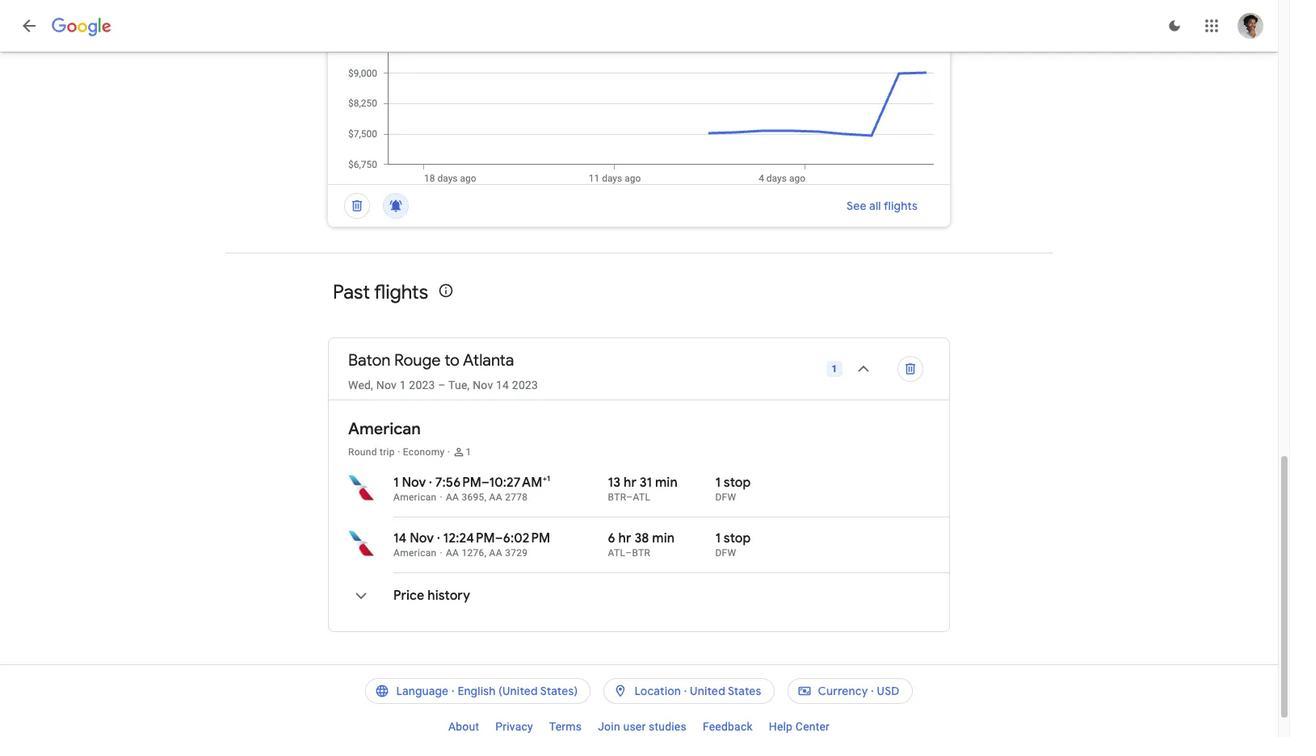 Task type: vqa. For each thing, say whether or not it's contained in the screenshot.
the bottom ,
yes



Task type: describe. For each thing, give the bounding box(es) containing it.
see
[[847, 199, 867, 213]]

all
[[869, 199, 881, 213]]

to
[[444, 351, 460, 371]]

1 inside "7:56 pm – 10:27 am + 1"
[[547, 473, 550, 484]]

price
[[393, 588, 424, 604]]

learn more about past flights image
[[438, 283, 454, 299]]

3729
[[505, 548, 528, 559]]

see all flights
[[847, 199, 918, 213]]

6 hr 38 min atl – btr
[[608, 531, 675, 559]]

terms link
[[541, 714, 590, 738]]

dfw for 6 hr 38 min
[[715, 548, 736, 559]]

help center link
[[761, 714, 838, 738]]

atl inside 13 hr 31 min btr – atl
[[633, 492, 650, 503]]

feedback link
[[695, 714, 761, 738]]

1 down round trip economy
[[393, 475, 399, 491]]

united states
[[690, 684, 761, 699]]

usd
[[877, 684, 900, 699]]

wed,
[[348, 379, 373, 392]]

history
[[428, 588, 470, 604]]

stop for 13 hr 31 min
[[724, 475, 751, 491]]

aa 1276 , aa 3729
[[446, 548, 528, 559]]

round trip economy
[[348, 447, 445, 458]]

nov right wed, at left bottom
[[376, 379, 397, 392]]

feedback
[[703, 721, 753, 734]]

baton
[[348, 351, 390, 371]]

btr inside 6 hr 38 min atl – btr
[[632, 548, 650, 559]]

american for 1
[[393, 492, 437, 503]]

aa down 7:56 pm in the bottom left of the page
[[446, 492, 459, 503]]

english (united states)
[[458, 684, 578, 699]]

14 inside baton rouge to atlanta wed, nov 1 2023 – tue, nov 14 2023
[[496, 379, 509, 392]]

airline logo image for 14
[[348, 531, 374, 557]]

help center
[[769, 721, 830, 734]]

3695
[[462, 492, 484, 503]]

nov left 12:24 pm
[[410, 531, 434, 547]]

privacy
[[495, 721, 533, 734]]

1 right 38
[[715, 531, 721, 547]]

aa left the 1276
[[446, 548, 459, 559]]

aa 3695 , aa 2778
[[446, 492, 528, 503]]

aa down the 12:24 pm – 6:02 pm at the left of page
[[489, 548, 502, 559]]

go back image
[[19, 16, 39, 36]]

past flights
[[333, 280, 428, 305]]

price history graph application
[[341, 36, 950, 184]]

join
[[598, 721, 620, 734]]

– inside 6 hr 38 min atl – btr
[[625, 548, 632, 559]]

about link
[[440, 714, 487, 738]]

trip
[[380, 447, 395, 458]]

american for 14
[[393, 548, 437, 559]]

13
[[608, 475, 621, 491]]

english
[[458, 684, 496, 699]]

2778
[[505, 492, 528, 503]]

btr inside 13 hr 31 min btr – atl
[[608, 492, 626, 503]]

– inside baton rouge to atlanta wed, nov 1 2023 – tue, nov 14 2023
[[438, 379, 446, 392]]

location
[[634, 684, 681, 699]]

price history graph image
[[341, 36, 950, 184]]

1 vertical spatial flights
[[374, 280, 428, 305]]

remove saved flight image
[[891, 350, 930, 389]]

1 passenger text field
[[466, 446, 471, 459]]

rouge
[[394, 351, 441, 371]]

learn more about past flights element
[[438, 280, 454, 305]]

language
[[396, 684, 449, 699]]

past
[[333, 280, 370, 305]]

, for 7:56 pm
[[484, 492, 487, 503]]

dfw for 13 hr 31 min
[[715, 492, 736, 503]]

+
[[543, 473, 547, 484]]

– inside "7:56 pm – 10:27 am + 1"
[[482, 475, 489, 491]]



Task type: locate. For each thing, give the bounding box(es) containing it.
1276
[[462, 548, 484, 559]]

0 vertical spatial dfw
[[715, 492, 736, 503]]

,
[[484, 492, 487, 503], [484, 548, 487, 559]]

2 airline logo image from the top
[[348, 531, 374, 557]]

1 right 31
[[715, 475, 721, 491]]

1 nov
[[393, 475, 426, 491]]

atlanta
[[463, 351, 514, 371]]

0 vertical spatial hr
[[624, 475, 637, 491]]

american down 1 nov
[[393, 492, 437, 503]]

7:56 pm – 10:27 am + 1
[[435, 473, 550, 491]]

1 up 7:56 pm in the bottom left of the page
[[466, 447, 471, 458]]

min right 38
[[652, 531, 675, 547]]

0 horizontal spatial flights
[[374, 280, 428, 305]]

nov
[[376, 379, 397, 392], [473, 379, 493, 392], [402, 475, 426, 491], [410, 531, 434, 547]]

min right 31
[[655, 475, 678, 491]]

1 1 stop dfw from the top
[[715, 475, 751, 503]]

stop
[[724, 475, 751, 491], [724, 531, 751, 547]]

13 hr 31 min btr – atl
[[608, 475, 678, 503]]

1 right 10:27 am at the bottom of page
[[547, 473, 550, 484]]

terms
[[549, 721, 582, 734]]

about
[[448, 721, 479, 734]]

0 vertical spatial atl
[[633, 492, 650, 503]]

1 vertical spatial american
[[393, 492, 437, 503]]

join user studies link
[[590, 714, 695, 738]]

hr for 13
[[624, 475, 637, 491]]

baton rouge to atlanta wed, nov 1 2023 – tue, nov 14 2023
[[348, 351, 538, 392]]

, for 12:24 pm
[[484, 548, 487, 559]]

2023 down rouge
[[409, 379, 435, 392]]

airline logo image down the round
[[348, 475, 374, 501]]

btr down 38
[[632, 548, 650, 559]]

disable email notifications for solution, one way trip from tokyo to baton rouge.wed, nov 22 image
[[376, 187, 415, 225]]

7:56 pm
[[435, 475, 482, 491]]

min inside 13 hr 31 min btr – atl
[[655, 475, 678, 491]]

14 down 1 nov
[[393, 531, 407, 547]]

btr
[[608, 492, 626, 503], [632, 548, 650, 559]]

1 stop dfw for 6 hr 38 min
[[715, 531, 751, 559]]

2 2023 from the left
[[512, 379, 538, 392]]

price history
[[393, 588, 470, 604]]

0 vertical spatial flights
[[884, 199, 918, 213]]

hr inside 13 hr 31 min btr – atl
[[624, 475, 637, 491]]

atl down 31
[[633, 492, 650, 503]]

0 horizontal spatial 2023
[[409, 379, 435, 392]]

1 dfw from the top
[[715, 492, 736, 503]]

2023 down the atlanta
[[512, 379, 538, 392]]

– inside 13 hr 31 min btr – atl
[[626, 492, 633, 503]]

1 horizontal spatial btr
[[632, 548, 650, 559]]

2023
[[409, 379, 435, 392], [512, 379, 538, 392]]

stop for 6 hr 38 min
[[724, 531, 751, 547]]

studies
[[649, 721, 687, 734]]

1 vertical spatial hr
[[618, 531, 631, 547]]

, down the 12:24 pm – 6:02 pm at the left of page
[[484, 548, 487, 559]]

1 vertical spatial ,
[[484, 548, 487, 559]]

atl inside 6 hr 38 min atl – btr
[[608, 548, 625, 559]]

0 vertical spatial american
[[348, 419, 421, 439]]

1 airline logo image from the top
[[348, 475, 374, 501]]

change appearance image
[[1155, 6, 1194, 45]]

1 horizontal spatial 2023
[[512, 379, 538, 392]]

1 horizontal spatial atl
[[633, 492, 650, 503]]

1 vertical spatial min
[[652, 531, 675, 547]]

0 vertical spatial ,
[[484, 492, 487, 503]]

1 , from the top
[[484, 492, 487, 503]]

0 vertical spatial airline logo image
[[348, 475, 374, 501]]

american
[[348, 419, 421, 439], [393, 492, 437, 503], [393, 548, 437, 559]]

2 vertical spatial american
[[393, 548, 437, 559]]

states)
[[540, 684, 578, 699]]

hr inside 6 hr 38 min atl – btr
[[618, 531, 631, 547]]

, down "7:56 pm – 10:27 am + 1"
[[484, 492, 487, 503]]

14 down the atlanta
[[496, 379, 509, 392]]

(united
[[498, 684, 538, 699]]

0 vertical spatial btr
[[608, 492, 626, 503]]

hr
[[624, 475, 637, 491], [618, 531, 631, 547]]

economy
[[403, 447, 445, 458]]

2 stop from the top
[[724, 531, 751, 547]]

user
[[623, 721, 646, 734]]

1 vertical spatial airline logo image
[[348, 531, 374, 557]]

0 horizontal spatial atl
[[608, 548, 625, 559]]

aa down "7:56 pm – 10:27 am + 1"
[[489, 492, 502, 503]]

0 vertical spatial min
[[655, 475, 678, 491]]

14 nov
[[393, 531, 434, 547]]

min inside 6 hr 38 min atl – btr
[[652, 531, 675, 547]]

airline logo image
[[348, 475, 374, 501], [348, 531, 374, 557]]

12:24 pm
[[443, 531, 495, 547]]

1 stop dfw for 13 hr 31 min
[[715, 475, 751, 503]]

privacy link
[[487, 714, 541, 738]]

states
[[728, 684, 761, 699]]

2 dfw from the top
[[715, 548, 736, 559]]

join user studies
[[598, 721, 687, 734]]

flights
[[884, 199, 918, 213], [374, 280, 428, 305]]

hr for 6
[[618, 531, 631, 547]]

hr right 6
[[618, 531, 631, 547]]

1 down rouge
[[400, 379, 406, 392]]

2 , from the top
[[484, 548, 487, 559]]

1 horizontal spatial 14
[[496, 379, 509, 392]]

min for 13 hr 31 min
[[655, 475, 678, 491]]

10:27 am
[[489, 475, 543, 491]]

dfw
[[715, 492, 736, 503], [715, 548, 736, 559]]

1 vertical spatial 1 stop dfw
[[715, 531, 751, 559]]

airline logo image for 1
[[348, 475, 374, 501]]

btr down the 13
[[608, 492, 626, 503]]

0 horizontal spatial btr
[[608, 492, 626, 503]]

1
[[832, 364, 837, 375], [400, 379, 406, 392], [466, 447, 471, 458], [547, 473, 550, 484], [393, 475, 399, 491], [715, 475, 721, 491], [715, 531, 721, 547]]

6
[[608, 531, 615, 547]]

1 vertical spatial atl
[[608, 548, 625, 559]]

currency
[[818, 684, 868, 699]]

31
[[640, 475, 652, 491]]

1 inside baton rouge to atlanta wed, nov 1 2023 – tue, nov 14 2023
[[400, 379, 406, 392]]

1 vertical spatial dfw
[[715, 548, 736, 559]]

flights right all at right top
[[884, 199, 918, 213]]

aa
[[446, 492, 459, 503], [489, 492, 502, 503], [446, 548, 459, 559], [489, 548, 502, 559]]

help
[[769, 721, 793, 734]]

12:24 pm – 6:02 pm
[[443, 531, 550, 547]]

nov down economy
[[402, 475, 426, 491]]

hr left 31
[[624, 475, 637, 491]]

–
[[438, 379, 446, 392], [482, 475, 489, 491], [626, 492, 633, 503], [495, 531, 503, 547], [625, 548, 632, 559]]

0 vertical spatial 1 stop dfw
[[715, 475, 751, 503]]

1 vertical spatial btr
[[632, 548, 650, 559]]

min for 6 hr 38 min
[[652, 531, 675, 547]]

0 horizontal spatial 14
[[393, 531, 407, 547]]

airline logo image up price history graph icon
[[348, 531, 374, 557]]

1 stop from the top
[[724, 475, 751, 491]]

14
[[496, 379, 509, 392], [393, 531, 407, 547]]

atl down 6
[[608, 548, 625, 559]]

min
[[655, 475, 678, 491], [652, 531, 675, 547]]

american up trip
[[348, 419, 421, 439]]

flights left learn more about past flights element on the left top of page
[[374, 280, 428, 305]]

nov right tue, on the left
[[473, 379, 493, 392]]

round
[[348, 447, 377, 458]]

38
[[634, 531, 649, 547]]

1 horizontal spatial flights
[[884, 199, 918, 213]]

0 vertical spatial stop
[[724, 475, 751, 491]]

1 vertical spatial stop
[[724, 531, 751, 547]]

american down 14 nov
[[393, 548, 437, 559]]

1 vertical spatial 14
[[393, 531, 407, 547]]

1 2023 from the left
[[409, 379, 435, 392]]

1 left remove saved flight icon
[[832, 364, 837, 375]]

0 vertical spatial 14
[[496, 379, 509, 392]]

price history graph image
[[342, 577, 380, 616]]

united
[[690, 684, 725, 699]]

center
[[796, 721, 830, 734]]

2 1 stop dfw from the top
[[715, 531, 751, 559]]

1 stop dfw
[[715, 475, 751, 503], [715, 531, 751, 559]]

atl
[[633, 492, 650, 503], [608, 548, 625, 559]]

6:02 pm
[[503, 531, 550, 547]]

remove saved flight, one way trip from tokyo to baton rouge.wed, nov 22 image
[[338, 187, 376, 225]]

tue,
[[448, 379, 470, 392]]



